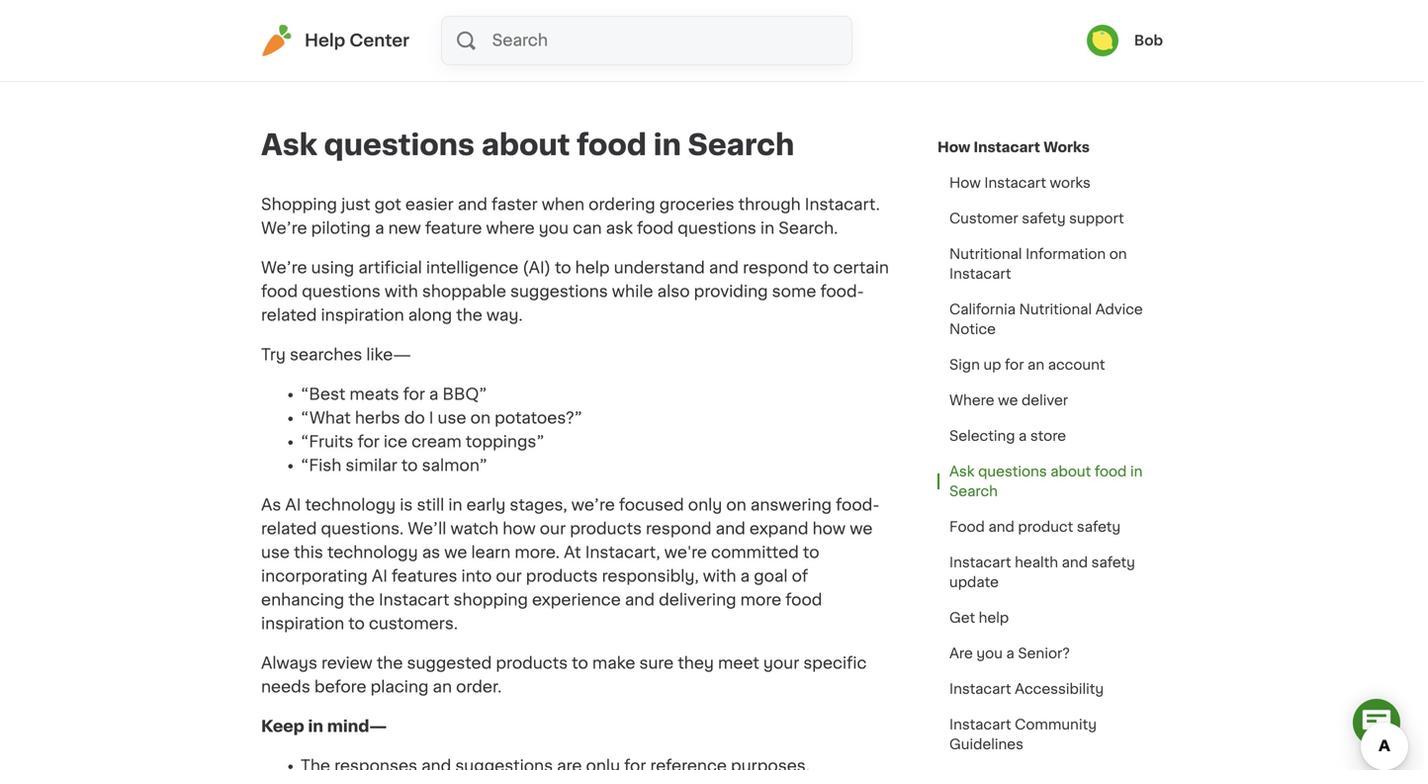 Task type: locate. For each thing, give the bounding box(es) containing it.
how up how instacart works in the top right of the page
[[938, 140, 971, 154]]

about inside 'ask questions about food in search' link
[[1051, 465, 1091, 479]]

get help link
[[938, 600, 1021, 636]]

1 vertical spatial respond
[[646, 521, 712, 537]]

1 horizontal spatial respond
[[743, 260, 809, 276]]

user avatar image
[[1087, 25, 1119, 56]]

1 vertical spatial food-
[[836, 498, 880, 513]]

senior?
[[1018, 647, 1070, 661]]

instacart down how instacart works link
[[985, 176, 1047, 190]]

stages,
[[510, 498, 567, 513]]

how up more.
[[503, 521, 536, 537]]

how instacart works
[[938, 140, 1090, 154]]

they
[[678, 656, 714, 672]]

your
[[764, 656, 800, 672]]

respond up 'some'
[[743, 260, 809, 276]]

about up faster
[[481, 131, 570, 159]]

for up do
[[403, 387, 425, 403]]

certain
[[833, 260, 889, 276]]

2 related from the top
[[261, 521, 317, 537]]

with up delivering at bottom
[[703, 569, 737, 585]]

products down we're
[[570, 521, 642, 537]]

the inside as ai technology is still in early stages, we're focused only on answering food- related questions. we'll watch how our products respond and expand how we use this technology as we learn more. at instacart, we're committed to incorporating ai features into our products responsibly, with a goal of enhancing the instacart shopping experience and delivering more food inspiration to customers.
[[349, 593, 375, 608]]

2 we're from the top
[[261, 260, 307, 276]]

and up committed on the bottom
[[716, 521, 746, 537]]

related inside we're using artificial intelligence (ai) to help understand and respond to certain food questions with shoppable suggestions while also providing some food- related inspiration along the way.
[[261, 308, 317, 323]]

0 vertical spatial use
[[438, 411, 466, 426]]

ask questions about food in search up product
[[950, 465, 1143, 499]]

1 vertical spatial ask
[[950, 465, 975, 479]]

nutritional down nutritional information on instacart link
[[1019, 303, 1092, 317]]

0 horizontal spatial you
[[539, 221, 569, 236]]

questions down 'using'
[[302, 284, 381, 300]]

respond up we're
[[646, 521, 712, 537]]

1 vertical spatial safety
[[1077, 520, 1121, 534]]

instacart inside nutritional information on instacart
[[950, 267, 1012, 281]]

help right get in the right of the page
[[979, 611, 1009, 625]]

we're left 'using'
[[261, 260, 307, 276]]

to left make
[[572, 656, 588, 672]]

ask
[[261, 131, 317, 159], [950, 465, 975, 479]]

the inside always review the suggested products to make sure they meet your specific needs before placing an order.
[[377, 656, 403, 672]]

and inside we're using artificial intelligence (ai) to help understand and respond to certain food questions with shoppable suggestions while also providing some food- related inspiration along the way.
[[709, 260, 739, 276]]

1 horizontal spatial ask questions about food in search
[[950, 465, 1143, 499]]

as ai technology is still in early stages, we're focused only on answering food- related questions. we'll watch how our products respond and expand how we use this technology as we learn more. at instacart, we're committed to incorporating ai features into our products responsibly, with a goal of enhancing the instacart shopping experience and delivering more food inspiration to customers.
[[261, 498, 880, 632]]

try searches like—
[[261, 347, 411, 363]]

help down can at left
[[575, 260, 610, 276]]

2 horizontal spatial on
[[1110, 247, 1127, 261]]

bob
[[1135, 34, 1163, 47]]

0 vertical spatial on
[[1110, 247, 1127, 261]]

technology up questions.
[[305, 498, 396, 513]]

inspiration down enhancing
[[261, 616, 344, 632]]

related up try
[[261, 308, 317, 323]]

1 vertical spatial with
[[703, 569, 737, 585]]

instacart up guidelines
[[950, 718, 1012, 732]]

0 vertical spatial nutritional
[[950, 247, 1022, 261]]

0 horizontal spatial ai
[[285, 498, 301, 513]]

1 vertical spatial inspiration
[[261, 616, 344, 632]]

the
[[456, 308, 483, 323], [349, 593, 375, 608], [377, 656, 403, 672]]

2 horizontal spatial we
[[998, 394, 1018, 408]]

1 vertical spatial related
[[261, 521, 317, 537]]

products
[[570, 521, 642, 537], [526, 569, 598, 585], [496, 656, 568, 672]]

a left new
[[375, 221, 384, 236]]

0 vertical spatial technology
[[305, 498, 396, 513]]

ai
[[285, 498, 301, 513], [372, 569, 388, 585]]

1 vertical spatial ai
[[372, 569, 388, 585]]

and down "responsibly,"
[[625, 593, 655, 608]]

the down incorporating on the left bottom
[[349, 593, 375, 608]]

are you a senior?
[[950, 647, 1070, 661]]

instacart down are
[[950, 683, 1012, 696]]

technology
[[305, 498, 396, 513], [327, 545, 418, 561]]

search.
[[779, 221, 838, 236]]

0 horizontal spatial with
[[385, 284, 418, 300]]

search up "food"
[[950, 485, 998, 499]]

use
[[438, 411, 466, 426], [261, 545, 290, 561]]

customers.
[[369, 616, 458, 632]]

1 horizontal spatial ask
[[950, 465, 975, 479]]

food inside we're using artificial intelligence (ai) to help understand and respond to certain food questions with shoppable suggestions while also providing some food- related inspiration along the way.
[[261, 284, 298, 300]]

1 vertical spatial help
[[979, 611, 1009, 625]]

1 horizontal spatial our
[[540, 521, 566, 537]]

1 horizontal spatial help
[[979, 611, 1009, 625]]

and inside shopping just got easier and faster when ordering groceries through instacart. we're piloting a new feature where you can ask food questions in search.
[[458, 197, 488, 213]]

2 vertical spatial safety
[[1092, 556, 1136, 570]]

ai right as
[[285, 498, 301, 513]]

0 vertical spatial search
[[688, 131, 795, 159]]

to up review
[[348, 616, 365, 632]]

with inside we're using artificial intelligence (ai) to help understand and respond to certain food questions with shoppable suggestions while also providing some food- related inspiration along the way.
[[385, 284, 418, 300]]

when
[[542, 197, 585, 213]]

0 vertical spatial you
[[539, 221, 569, 236]]

1 vertical spatial on
[[470, 411, 491, 426]]

where we deliver link
[[938, 383, 1080, 418]]

food up food and product safety
[[1095, 465, 1127, 479]]

how for how instacart works
[[938, 140, 971, 154]]

and right health
[[1062, 556, 1088, 570]]

use inside "best meats for a bbq" "what herbs do i use on potatoes?" "fruits for ice cream toppings" "fish similar to salmon"
[[438, 411, 466, 426]]

food and product safety link
[[938, 509, 1133, 545]]

with
[[385, 284, 418, 300], [703, 569, 737, 585]]

0 vertical spatial an
[[1028, 358, 1045, 372]]

health
[[1015, 556, 1059, 570]]

1 we're from the top
[[261, 221, 307, 236]]

instacart inside instacart health and safety update
[[950, 556, 1012, 570]]

focused
[[619, 498, 684, 513]]

0 horizontal spatial search
[[688, 131, 795, 159]]

0 horizontal spatial help
[[575, 260, 610, 276]]

food down of
[[786, 593, 822, 608]]

inspiration up like—
[[321, 308, 404, 323]]

related down as
[[261, 521, 317, 537]]

1 horizontal spatial how
[[813, 521, 846, 537]]

instacart health and safety update link
[[938, 545, 1163, 600]]

2 vertical spatial products
[[496, 656, 568, 672]]

questions down selecting a store "link"
[[978, 465, 1047, 479]]

1 vertical spatial about
[[1051, 465, 1091, 479]]

inspiration
[[321, 308, 404, 323], [261, 616, 344, 632]]

to up of
[[803, 545, 820, 561]]

for right the up
[[1005, 358, 1024, 372]]

to
[[555, 260, 571, 276], [813, 260, 829, 276], [401, 458, 418, 474], [803, 545, 820, 561], [348, 616, 365, 632], [572, 656, 588, 672]]

feature
[[425, 221, 482, 236]]

1 horizontal spatial use
[[438, 411, 466, 426]]

0 vertical spatial how
[[938, 140, 971, 154]]

safety right health
[[1092, 556, 1136, 570]]

on down bbq"
[[470, 411, 491, 426]]

food- right answering
[[836, 498, 880, 513]]

food- down certain
[[821, 284, 864, 300]]

instacart up how instacart works in the top right of the page
[[974, 140, 1041, 154]]

1 vertical spatial nutritional
[[1019, 303, 1092, 317]]

0 vertical spatial help
[[575, 260, 610, 276]]

ai left features
[[372, 569, 388, 585]]

0 horizontal spatial on
[[470, 411, 491, 426]]

you right are
[[977, 647, 1003, 661]]

we'll
[[408, 521, 447, 537]]

0 vertical spatial food-
[[821, 284, 864, 300]]

food
[[950, 520, 985, 534]]

0 vertical spatial we
[[998, 394, 1018, 408]]

1 vertical spatial search
[[950, 485, 998, 499]]

questions down groceries
[[678, 221, 757, 236]]

mind—
[[327, 719, 387, 735]]

shopping
[[454, 593, 528, 608]]

0 vertical spatial with
[[385, 284, 418, 300]]

a inside as ai technology is still in early stages, we're focused only on answering food- related questions. we'll watch how our products respond and expand how we use this technology as we learn more. at instacart, we're committed to incorporating ai features into our products responsibly, with a goal of enhancing the instacart shopping experience and delivering more food inspiration to customers.
[[741, 569, 750, 585]]

with down artificial
[[385, 284, 418, 300]]

and up feature
[[458, 197, 488, 213]]

the down shoppable at left
[[456, 308, 483, 323]]

a up 'i'
[[429, 387, 439, 403]]

an up deliver
[[1028, 358, 1045, 372]]

2 vertical spatial for
[[358, 434, 380, 450]]

0 vertical spatial we're
[[261, 221, 307, 236]]

a inside "link"
[[1019, 429, 1027, 443]]

a left goal
[[741, 569, 750, 585]]

0 horizontal spatial ask
[[261, 131, 317, 159]]

ask up shopping
[[261, 131, 317, 159]]

related
[[261, 308, 317, 323], [261, 521, 317, 537]]

instacart up customers. at the left of page
[[379, 593, 450, 608]]

store
[[1031, 429, 1066, 443]]

1 vertical spatial we're
[[261, 260, 307, 276]]

center
[[350, 32, 410, 49]]

sure
[[639, 656, 674, 672]]

1 horizontal spatial about
[[1051, 465, 1091, 479]]

ask questions about food in search
[[261, 131, 795, 159], [950, 465, 1143, 499]]

0 vertical spatial related
[[261, 308, 317, 323]]

(ai)
[[523, 260, 551, 276]]

products down at
[[526, 569, 598, 585]]

an
[[1028, 358, 1045, 372], [433, 680, 452, 695]]

1 horizontal spatial with
[[703, 569, 737, 585]]

and up providing
[[709, 260, 739, 276]]

2 horizontal spatial for
[[1005, 358, 1024, 372]]

2 horizontal spatial the
[[456, 308, 483, 323]]

intelligence
[[426, 260, 519, 276]]

searches
[[290, 347, 362, 363]]

in inside 'ask questions about food in search' link
[[1131, 465, 1143, 479]]

1 horizontal spatial on
[[726, 498, 747, 513]]

how
[[938, 140, 971, 154], [950, 176, 981, 190]]

1 vertical spatial for
[[403, 387, 425, 403]]

we up selecting a store "link"
[[998, 394, 1018, 408]]

the up placing
[[377, 656, 403, 672]]

you inside shopping just got easier and faster when ordering groceries through instacart. we're piloting a new feature where you can ask food questions in search.
[[539, 221, 569, 236]]

questions up got
[[324, 131, 475, 159]]

a inside "best meats for a bbq" "what herbs do i use on potatoes?" "fruits for ice cream toppings" "fish similar to salmon"
[[429, 387, 439, 403]]

just
[[341, 197, 371, 213]]

ask down selecting
[[950, 465, 975, 479]]

2 vertical spatial on
[[726, 498, 747, 513]]

food inside as ai technology is still in early stages, we're focused only on answering food- related questions. we'll watch how our products respond and expand how we use this technology as we learn more. at instacart, we're committed to incorporating ai features into our products responsibly, with a goal of enhancing the instacart shopping experience and delivering more food inspiration to customers.
[[786, 593, 822, 608]]

1 related from the top
[[261, 308, 317, 323]]

2 vertical spatial we
[[444, 545, 467, 561]]

0 vertical spatial the
[[456, 308, 483, 323]]

how instacart works link
[[938, 130, 1090, 165]]

"fruits
[[301, 434, 354, 450]]

shopping
[[261, 197, 337, 213]]

you down when
[[539, 221, 569, 236]]

on
[[1110, 247, 1127, 261], [470, 411, 491, 426], [726, 498, 747, 513]]

to up suggestions
[[555, 260, 571, 276]]

instacart community guidelines
[[950, 718, 1097, 752]]

how for how instacart works
[[950, 176, 981, 190]]

nutritional down customer
[[950, 247, 1022, 261]]

1 horizontal spatial ai
[[372, 569, 388, 585]]

on down support
[[1110, 247, 1127, 261]]

accessibility
[[1015, 683, 1104, 696]]

food up try
[[261, 284, 298, 300]]

our down learn
[[496, 569, 522, 585]]

and
[[458, 197, 488, 213], [709, 260, 739, 276], [989, 520, 1015, 534], [716, 521, 746, 537], [1062, 556, 1088, 570], [625, 593, 655, 608]]

food and product safety
[[950, 520, 1121, 534]]

food right ask
[[637, 221, 674, 236]]

to inside "best meats for a bbq" "what herbs do i use on potatoes?" "fruits for ice cream toppings" "fish similar to salmon"
[[401, 458, 418, 474]]

an down suggested
[[433, 680, 452, 695]]

we're
[[261, 221, 307, 236], [261, 260, 307, 276]]

0 vertical spatial about
[[481, 131, 570, 159]]

bbq"
[[443, 387, 487, 403]]

search up through
[[688, 131, 795, 159]]

help
[[305, 32, 345, 49]]

0 horizontal spatial about
[[481, 131, 570, 159]]

use left the this
[[261, 545, 290, 561]]

get help
[[950, 611, 1009, 625]]

advice
[[1096, 303, 1143, 317]]

how instacart works link
[[938, 165, 1103, 201]]

instacart up california
[[950, 267, 1012, 281]]

use right 'i'
[[438, 411, 466, 426]]

0 vertical spatial ai
[[285, 498, 301, 513]]

how up customer
[[950, 176, 981, 190]]

keep
[[261, 719, 304, 735]]

technology down questions.
[[327, 545, 418, 561]]

"best
[[301, 387, 346, 403]]

instacart inside instacart community guidelines
[[950, 718, 1012, 732]]

1 horizontal spatial for
[[403, 387, 425, 403]]

1 vertical spatial technology
[[327, 545, 418, 561]]

1 vertical spatial the
[[349, 593, 375, 608]]

0 horizontal spatial our
[[496, 569, 522, 585]]

1 vertical spatial how
[[950, 176, 981, 190]]

products up order.
[[496, 656, 568, 672]]

and right "food"
[[989, 520, 1015, 534]]

1 vertical spatial an
[[433, 680, 452, 695]]

before
[[314, 680, 367, 695]]

0 vertical spatial respond
[[743, 260, 809, 276]]

to up 'some'
[[813, 260, 829, 276]]

safety up information
[[1022, 212, 1066, 226]]

2 vertical spatial the
[[377, 656, 403, 672]]

instacart community guidelines link
[[938, 707, 1163, 763]]

responsibly,
[[602, 569, 699, 585]]

instacart up 'update'
[[950, 556, 1012, 570]]

1 vertical spatial use
[[261, 545, 290, 561]]

questions inside shopping just got easier and faster when ordering groceries through instacart. we're piloting a new feature where you can ask food questions in search.
[[678, 221, 757, 236]]

notice
[[950, 322, 996, 336]]

with inside as ai technology is still in early stages, we're focused only on answering food- related questions. we'll watch how our products respond and expand how we use this technology as we learn more. at instacart, we're committed to incorporating ai features into our products responsibly, with a goal of enhancing the instacart shopping experience and delivering more food inspiration to customers.
[[703, 569, 737, 585]]

0 horizontal spatial respond
[[646, 521, 712, 537]]

0 vertical spatial our
[[540, 521, 566, 537]]

safety right product
[[1077, 520, 1121, 534]]

our down stages,
[[540, 521, 566, 537]]

0 horizontal spatial the
[[349, 593, 375, 608]]

to down ice
[[401, 458, 418, 474]]

0 horizontal spatial use
[[261, 545, 290, 561]]

for up similar
[[358, 434, 380, 450]]

1 horizontal spatial you
[[977, 647, 1003, 661]]

1 horizontal spatial an
[[1028, 358, 1045, 372]]

on right 'only'
[[726, 498, 747, 513]]

we're down shopping
[[261, 221, 307, 236]]

safety inside instacart health and safety update
[[1092, 556, 1136, 570]]

1 horizontal spatial the
[[377, 656, 403, 672]]

0 horizontal spatial how
[[503, 521, 536, 537]]

needs
[[261, 680, 310, 695]]

sign up for an account
[[950, 358, 1105, 372]]

we right expand
[[850, 521, 873, 537]]

0 vertical spatial for
[[1005, 358, 1024, 372]]

1 horizontal spatial we
[[850, 521, 873, 537]]

sign
[[950, 358, 980, 372]]

1 vertical spatial you
[[977, 647, 1003, 661]]

a left store
[[1019, 429, 1027, 443]]

about down store
[[1051, 465, 1091, 479]]

guidelines
[[950, 738, 1024, 752]]

specific
[[804, 656, 867, 672]]

0 vertical spatial inspiration
[[321, 308, 404, 323]]

we right as
[[444, 545, 467, 561]]

0 horizontal spatial an
[[433, 680, 452, 695]]

ask questions about food in search up faster
[[261, 131, 795, 159]]

search
[[688, 131, 795, 159], [950, 485, 998, 499]]

in
[[654, 131, 681, 159], [761, 221, 775, 236], [1131, 465, 1143, 479], [448, 498, 462, 513], [308, 719, 323, 735]]

how down answering
[[813, 521, 846, 537]]

nutritional inside california nutritional advice notice
[[1019, 303, 1092, 317]]

0 horizontal spatial ask questions about food in search
[[261, 131, 795, 159]]



Task type: describe. For each thing, give the bounding box(es) containing it.
goal
[[754, 569, 788, 585]]

for for a
[[403, 387, 425, 403]]

1 vertical spatial ask questions about food in search
[[950, 465, 1143, 499]]

instacart inside how instacart works link
[[974, 140, 1041, 154]]

we're
[[572, 498, 615, 513]]

still
[[417, 498, 444, 513]]

keep in mind—
[[261, 719, 391, 735]]

faster
[[492, 197, 538, 213]]

safety for and
[[1092, 556, 1136, 570]]

easier
[[405, 197, 454, 213]]

delivering
[[659, 593, 737, 608]]

Search search field
[[490, 17, 852, 64]]

we're inside we're using artificial intelligence (ai) to help understand and respond to certain food questions with shoppable suggestions while also providing some food- related inspiration along the way.
[[261, 260, 307, 276]]

help center link
[[261, 25, 410, 56]]

instacart accessibility
[[950, 683, 1104, 696]]

"what
[[301, 411, 351, 426]]

answering
[[751, 498, 832, 513]]

sign up for an account link
[[938, 347, 1117, 383]]

ask questions about food in search link
[[938, 454, 1163, 509]]

inspiration inside we're using artificial intelligence (ai) to help understand and respond to certain food questions with shoppable suggestions while also providing some food- related inspiration along the way.
[[321, 308, 404, 323]]

questions inside we're using artificial intelligence (ai) to help understand and respond to certain food questions with shoppable suggestions while also providing some food- related inspiration along the way.
[[302, 284, 381, 300]]

1 horizontal spatial search
[[950, 485, 998, 499]]

1 vertical spatial products
[[526, 569, 598, 585]]

where
[[486, 221, 535, 236]]

shopping just got easier and faster when ordering groceries through instacart. we're piloting a new feature where you can ask food questions in search.
[[261, 197, 880, 236]]

use inside as ai technology is still in early stages, we're focused only on answering food- related questions. we'll watch how our products respond and expand how we use this technology as we learn more. at instacart, we're committed to incorporating ai features into our products responsibly, with a goal of enhancing the instacart shopping experience and delivering more food inspiration to customers.
[[261, 545, 290, 561]]

the inside we're using artificial intelligence (ai) to help understand and respond to certain food questions with shoppable suggestions while also providing some food- related inspiration along the way.
[[456, 308, 483, 323]]

a left senior?
[[1006, 647, 1015, 661]]

help center
[[305, 32, 410, 49]]

through
[[739, 197, 801, 213]]

get
[[950, 611, 975, 625]]

2 how from the left
[[813, 521, 846, 537]]

do
[[404, 411, 425, 426]]

1 vertical spatial we
[[850, 521, 873, 537]]

nutritional inside nutritional information on instacart
[[950, 247, 1022, 261]]

always review the suggested products to make sure they meet your specific needs before placing an order.
[[261, 656, 867, 695]]

customer
[[950, 212, 1019, 226]]

instacart,
[[585, 545, 661, 561]]

deliver
[[1022, 394, 1068, 408]]

food inside shopping just got easier and faster when ordering groceries through instacart. we're piloting a new feature where you can ask food questions in search.
[[637, 221, 674, 236]]

works
[[1044, 140, 1090, 154]]

potatoes?"
[[495, 411, 583, 426]]

customer safety support
[[950, 212, 1124, 226]]

along
[[408, 308, 452, 323]]

on inside "best meats for a bbq" "what herbs do i use on potatoes?" "fruits for ice cream toppings" "fish similar to salmon"
[[470, 411, 491, 426]]

in inside as ai technology is still in early stages, we're focused only on answering food- related questions. we'll watch how our products respond and expand how we use this technology as we learn more. at instacart, we're committed to incorporating ai features into our products responsibly, with a goal of enhancing the instacart shopping experience and delivering more food inspiration to customers.
[[448, 498, 462, 513]]

where we deliver
[[950, 394, 1068, 408]]

instacart inside as ai technology is still in early stages, we're focused only on answering food- related questions. we'll watch how our products respond and expand how we use this technology as we learn more. at instacart, we're committed to incorporating ai features into our products responsibly, with a goal of enhancing the instacart shopping experience and delivering more food inspiration to customers.
[[379, 593, 450, 608]]

is
[[400, 498, 413, 513]]

more.
[[515, 545, 560, 561]]

this
[[294, 545, 323, 561]]

0 horizontal spatial we
[[444, 545, 467, 561]]

suggested
[[407, 656, 492, 672]]

suggestions
[[510, 284, 608, 300]]

an inside always review the suggested products to make sure they meet your specific needs before placing an order.
[[433, 680, 452, 695]]

cream
[[412, 434, 462, 450]]

piloting
[[311, 221, 371, 236]]

into
[[462, 569, 492, 585]]

"best meats for a bbq" "what herbs do i use on potatoes?" "fruits for ice cream toppings" "fish similar to salmon"
[[301, 387, 587, 474]]

respond inside as ai technology is still in early stages, we're focused only on answering food- related questions. we'll watch how our products respond and expand how we use this technology as we learn more. at instacart, we're committed to incorporating ai features into our products responsibly, with a goal of enhancing the instacart shopping experience and delivering more food inspiration to customers.
[[646, 521, 712, 537]]

new
[[388, 221, 421, 236]]

placing
[[371, 680, 429, 695]]

information
[[1026, 247, 1106, 261]]

more
[[741, 593, 782, 608]]

meet
[[718, 656, 760, 672]]

up
[[984, 358, 1002, 372]]

instacart inside the instacart accessibility link
[[950, 683, 1012, 696]]

way.
[[487, 308, 523, 323]]

instacart image
[[261, 25, 293, 56]]

we're using artificial intelligence (ai) to help understand and respond to certain food questions with shoppable suggestions while also providing some food- related inspiration along the way.
[[261, 260, 889, 323]]

food- inside we're using artificial intelligence (ai) to help understand and respond to certain food questions with shoppable suggestions while also providing some food- related inspiration along the way.
[[821, 284, 864, 300]]

food up ordering at the top left
[[577, 131, 647, 159]]

got
[[375, 197, 401, 213]]

enhancing
[[261, 593, 344, 608]]

try
[[261, 347, 286, 363]]

california nutritional advice notice link
[[938, 292, 1163, 347]]

as
[[422, 545, 440, 561]]

works
[[1050, 176, 1091, 190]]

customer safety support link
[[938, 201, 1136, 236]]

0 vertical spatial safety
[[1022, 212, 1066, 226]]

salmon"
[[422, 458, 488, 474]]

food- inside as ai technology is still in early stages, we're focused only on answering food- related questions. we'll watch how our products respond and expand how we use this technology as we learn more. at instacart, we're committed to incorporating ai features into our products responsibly, with a goal of enhancing the instacart shopping experience and delivering more food inspiration to customers.
[[836, 498, 880, 513]]

0 vertical spatial ask questions about food in search
[[261, 131, 795, 159]]

also
[[657, 284, 690, 300]]

related inside as ai technology is still in early stages, we're focused only on answering food- related questions. we'll watch how our products respond and expand how we use this technology as we learn more. at instacart, we're committed to incorporating ai features into our products responsibly, with a goal of enhancing the instacart shopping experience and delivering more food inspiration to customers.
[[261, 521, 317, 537]]

how instacart works
[[950, 176, 1091, 190]]

for for an
[[1005, 358, 1024, 372]]

i
[[429, 411, 434, 426]]

while
[[612, 284, 653, 300]]

providing
[[694, 284, 768, 300]]

similar
[[346, 458, 397, 474]]

help inside we're using artificial intelligence (ai) to help understand and respond to certain food questions with shoppable suggestions while also providing some food- related inspiration along the way.
[[575, 260, 610, 276]]

update
[[950, 576, 999, 590]]

to inside always review the suggested products to make sure they meet your specific needs before placing an order.
[[572, 656, 588, 672]]

ordering
[[589, 197, 656, 213]]

order.
[[456, 680, 502, 695]]

instacart inside how instacart works link
[[985, 176, 1047, 190]]

shoppable
[[422, 284, 506, 300]]

herbs
[[355, 411, 400, 426]]

safety for product
[[1077, 520, 1121, 534]]

instacart accessibility link
[[938, 672, 1116, 707]]

can
[[573, 221, 602, 236]]

selecting a store
[[950, 429, 1066, 443]]

0 vertical spatial ask
[[261, 131, 317, 159]]

california
[[950, 303, 1016, 317]]

a inside shopping just got easier and faster when ordering groceries through instacart. we're piloting a new feature where you can ask food questions in search.
[[375, 221, 384, 236]]

products inside always review the suggested products to make sure they meet your specific needs before placing an order.
[[496, 656, 568, 672]]

on inside as ai technology is still in early stages, we're focused only on answering food- related questions. we'll watch how our products respond and expand how we use this technology as we learn more. at instacart, we're committed to incorporating ai features into our products responsibly, with a goal of enhancing the instacart shopping experience and delivering more food inspiration to customers.
[[726, 498, 747, 513]]

1 how from the left
[[503, 521, 536, 537]]

"fish
[[301, 458, 342, 474]]

only
[[688, 498, 722, 513]]

incorporating
[[261, 569, 368, 585]]

experience
[[532, 593, 621, 608]]

and inside instacart health and safety update
[[1062, 556, 1088, 570]]

are you a senior? link
[[938, 636, 1082, 672]]

in inside shopping just got easier and faster when ordering groceries through instacart. we're piloting a new feature where you can ask food questions in search.
[[761, 221, 775, 236]]

where
[[950, 394, 995, 408]]

meats
[[350, 387, 399, 403]]

1 vertical spatial our
[[496, 569, 522, 585]]

understand
[[614, 260, 705, 276]]

respond inside we're using artificial intelligence (ai) to help understand and respond to certain food questions with shoppable suggestions while also providing some food- related inspiration along the way.
[[743, 260, 809, 276]]

0 vertical spatial products
[[570, 521, 642, 537]]

community
[[1015, 718, 1097, 732]]

on inside nutritional information on instacart
[[1110, 247, 1127, 261]]

as
[[261, 498, 281, 513]]

support
[[1069, 212, 1124, 226]]

we're inside shopping just got easier and faster when ordering groceries through instacart. we're piloting a new feature where you can ask food questions in search.
[[261, 221, 307, 236]]

inspiration inside as ai technology is still in early stages, we're focused only on answering food- related questions. we'll watch how our products respond and expand how we use this technology as we learn more. at instacart, we're committed to incorporating ai features into our products responsibly, with a goal of enhancing the instacart shopping experience and delivering more food inspiration to customers.
[[261, 616, 344, 632]]

watch
[[451, 521, 499, 537]]

0 horizontal spatial for
[[358, 434, 380, 450]]

bob link
[[1087, 25, 1163, 56]]

we're
[[665, 545, 707, 561]]

using
[[311, 260, 354, 276]]

you inside are you a senior? link
[[977, 647, 1003, 661]]



Task type: vqa. For each thing, say whether or not it's contained in the screenshot.
second related
yes



